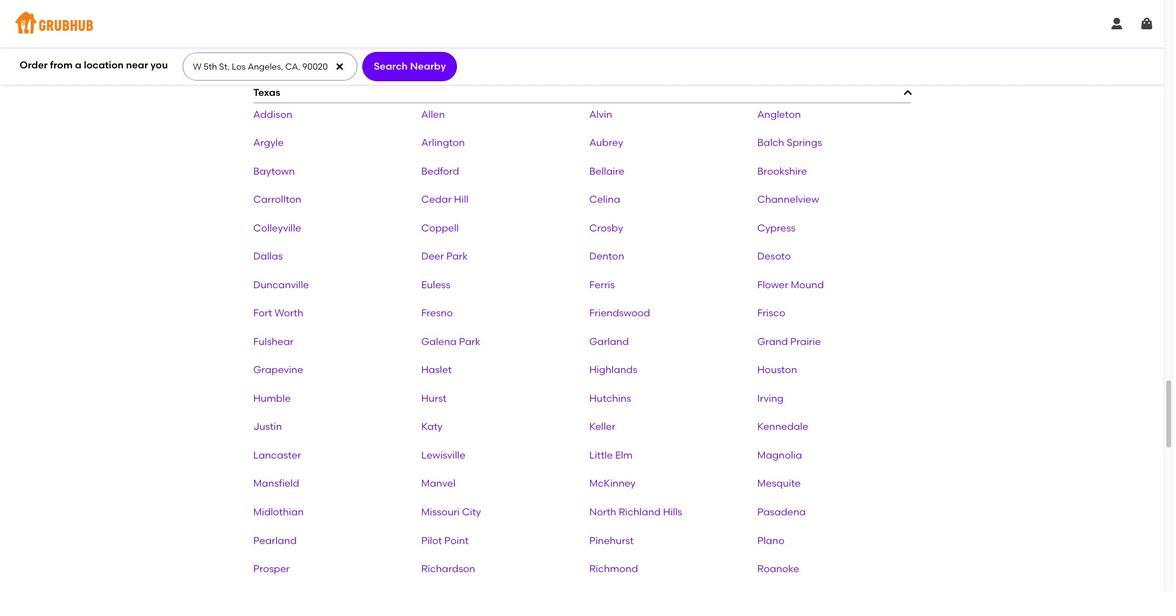 Task type: describe. For each thing, give the bounding box(es) containing it.
fort worth link
[[253, 308, 304, 319]]

highlands
[[590, 365, 638, 376]]

hurst link
[[422, 393, 447, 405]]

baytown
[[253, 165, 295, 177]]

brookshire link
[[758, 165, 808, 177]]

humble
[[253, 393, 291, 405]]

euless
[[422, 279, 451, 291]]

location
[[84, 59, 124, 71]]

denton link
[[590, 251, 625, 262]]

lancaster
[[253, 450, 301, 462]]

galena park link
[[422, 336, 481, 348]]

search
[[374, 60, 408, 72]]

pinehurst link
[[590, 535, 634, 547]]

desoto
[[758, 251, 792, 262]]

fort worth
[[253, 308, 304, 319]]

houston
[[758, 365, 798, 376]]

lewisville
[[422, 450, 466, 462]]

cedar hill link
[[422, 194, 469, 206]]

little elm link
[[590, 450, 633, 462]]

fort
[[253, 308, 272, 319]]

search nearby
[[374, 60, 446, 72]]

manvel link
[[422, 478, 456, 490]]

keller
[[590, 421, 616, 433]]

mesquite
[[758, 478, 801, 490]]

mckinney
[[590, 478, 636, 490]]

crosby link
[[590, 222, 624, 234]]

wayne link
[[758, 30, 791, 42]]

highlands link
[[590, 365, 638, 376]]

garland link
[[590, 336, 629, 348]]

fresno
[[422, 308, 453, 319]]

richardson link
[[422, 564, 476, 575]]

balch springs link
[[758, 137, 823, 149]]

missouri
[[422, 507, 460, 518]]

denton
[[590, 251, 625, 262]]

point
[[445, 535, 469, 547]]

a
[[75, 59, 82, 71]]

texas
[[253, 87, 281, 98]]

euless link
[[422, 279, 451, 291]]

aubrey link
[[590, 137, 624, 149]]

grand prairie link
[[758, 336, 821, 348]]

warminster link
[[253, 30, 309, 42]]

cedar hill
[[422, 194, 469, 206]]

cedar
[[422, 194, 452, 206]]

midlothian
[[253, 507, 304, 518]]

lewisville link
[[422, 450, 466, 462]]

mckinney link
[[590, 478, 636, 490]]

pilot point link
[[422, 535, 469, 547]]

hutchins
[[590, 393, 632, 405]]

crosby
[[590, 222, 624, 234]]

warrington
[[422, 30, 475, 42]]

magnolia
[[758, 450, 803, 462]]

pearland
[[253, 535, 297, 547]]

grand prairie
[[758, 336, 821, 348]]

2 svg image from the left
[[1140, 17, 1155, 31]]

celina link
[[590, 194, 621, 206]]

addison
[[253, 109, 293, 120]]

grove
[[287, 58, 315, 70]]

nearby
[[410, 60, 446, 72]]

washington
[[590, 30, 647, 42]]

garland
[[590, 336, 629, 348]]

midlothian link
[[253, 507, 304, 518]]

angleton link
[[758, 109, 801, 120]]

richardson
[[422, 564, 476, 575]]

keller link
[[590, 421, 616, 433]]

colleyville
[[253, 222, 301, 234]]

irving link
[[758, 393, 784, 405]]

friendswood link
[[590, 308, 651, 319]]

duncanville link
[[253, 279, 309, 291]]

irving
[[758, 393, 784, 405]]

order
[[20, 59, 48, 71]]

balch
[[758, 137, 785, 149]]

houston link
[[758, 365, 798, 376]]



Task type: locate. For each thing, give the bounding box(es) containing it.
park
[[447, 251, 468, 262], [459, 336, 481, 348]]

brookshire
[[758, 165, 808, 177]]

lancaster link
[[253, 450, 301, 462]]

wayne
[[758, 30, 791, 42]]

north
[[590, 507, 617, 518]]

willow grove
[[253, 58, 315, 70]]

balch springs
[[758, 137, 823, 149]]

grand
[[758, 336, 789, 348]]

alvin link
[[590, 109, 613, 120]]

svg image
[[1110, 17, 1125, 31], [1140, 17, 1155, 31]]

carrollton
[[253, 194, 302, 206]]

warrington link
[[422, 30, 475, 42]]

Search Address search field
[[183, 53, 357, 80]]

prosper
[[253, 564, 290, 575]]

mansfield
[[253, 478, 300, 490]]

pinehurst
[[590, 535, 634, 547]]

argyle link
[[253, 137, 284, 149]]

richland
[[619, 507, 661, 518]]

justin link
[[253, 421, 282, 433]]

magnolia link
[[758, 450, 803, 462]]

fulshear link
[[253, 336, 294, 348]]

springs
[[787, 137, 823, 149]]

plano
[[758, 535, 785, 547]]

little
[[590, 450, 613, 462]]

park for galena park
[[459, 336, 481, 348]]

hills
[[664, 507, 683, 518]]

argyle
[[253, 137, 284, 149]]

deer park
[[422, 251, 468, 262]]

near
[[126, 59, 148, 71]]

kennedale
[[758, 421, 809, 433]]

main navigation navigation
[[0, 0, 1165, 48]]

baytown link
[[253, 165, 295, 177]]

grapevine
[[253, 365, 303, 376]]

hurst
[[422, 393, 447, 405]]

manvel
[[422, 478, 456, 490]]

park for deer park
[[447, 251, 468, 262]]

justin
[[253, 421, 282, 433]]

dallas link
[[253, 251, 283, 262]]

pearland link
[[253, 535, 297, 547]]

warminster
[[253, 30, 309, 42]]

you
[[151, 59, 168, 71]]

carrollton link
[[253, 194, 302, 206]]

bedford
[[422, 165, 460, 177]]

plano link
[[758, 535, 785, 547]]

galena
[[422, 336, 457, 348]]

1 vertical spatial park
[[459, 336, 481, 348]]

search nearby button
[[363, 52, 458, 81]]

channelview
[[758, 194, 820, 206]]

aubrey
[[590, 137, 624, 149]]

from
[[50, 59, 73, 71]]

park right deer
[[447, 251, 468, 262]]

richmond link
[[590, 564, 638, 575]]

frisco
[[758, 308, 786, 319]]

humble link
[[253, 393, 291, 405]]

willow
[[253, 58, 284, 70]]

north richland hills
[[590, 507, 683, 518]]

prosper link
[[253, 564, 290, 575]]

1 horizontal spatial svg image
[[1140, 17, 1155, 31]]

celina
[[590, 194, 621, 206]]

0 horizontal spatial svg image
[[1110, 17, 1125, 31]]

katy
[[422, 421, 443, 433]]

washington crossing
[[590, 30, 691, 42]]

wyncote
[[422, 58, 464, 70]]

alvin
[[590, 109, 613, 120]]

washington crossing link
[[590, 30, 691, 42]]

mansfield link
[[253, 478, 300, 490]]

galena park
[[422, 336, 481, 348]]

park right galena
[[459, 336, 481, 348]]

svg image
[[335, 62, 345, 72]]

fresno link
[[422, 308, 453, 319]]

coppell link
[[422, 222, 459, 234]]

arlington
[[422, 137, 465, 149]]

city
[[462, 507, 481, 518]]

angleton
[[758, 109, 801, 120]]

1 svg image from the left
[[1110, 17, 1125, 31]]

flower mound
[[758, 279, 824, 291]]

mound
[[791, 279, 824, 291]]

wyncote link
[[422, 58, 464, 70]]

flower mound link
[[758, 279, 824, 291]]

0 vertical spatial park
[[447, 251, 468, 262]]

missouri city link
[[422, 507, 481, 518]]

order from a location near you
[[20, 59, 168, 71]]

roanoke link
[[758, 564, 800, 575]]

roanoke
[[758, 564, 800, 575]]



Task type: vqa. For each thing, say whether or not it's contained in the screenshot.
Upcoming
no



